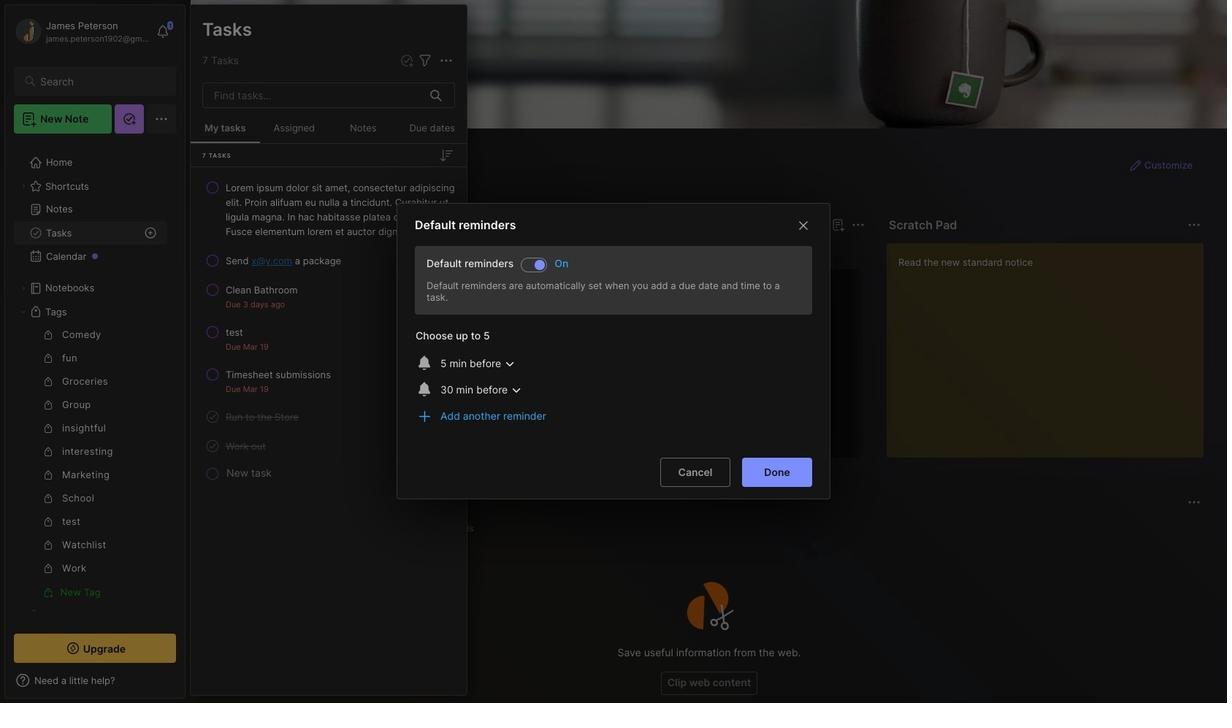 Task type: describe. For each thing, give the bounding box(es) containing it.
tree inside main element
[[5, 143, 185, 660]]

3 row from the top
[[197, 277, 461, 316]]

work out 6 cell
[[226, 439, 266, 454]]

close image
[[795, 217, 813, 235]]

Start writing… text field
[[899, 243, 1204, 447]]

2 tab list from the top
[[217, 520, 1199, 538]]

new task image
[[400, 53, 414, 68]]

main element
[[0, 0, 190, 704]]

Find tasks… text field
[[205, 83, 422, 107]]

1 task reminder time field from the top
[[435, 353, 522, 376]]

defaultreminders image
[[535, 260, 546, 271]]



Task type: vqa. For each thing, say whether or not it's contained in the screenshot.
topmost Task reminder time field
yes



Task type: locate. For each thing, give the bounding box(es) containing it.
tab
[[217, 243, 260, 260], [266, 243, 325, 260], [217, 520, 273, 538], [329, 520, 390, 538], [396, 520, 434, 538], [440, 520, 481, 538]]

1 row from the top
[[197, 175, 461, 245]]

row group
[[191, 173, 467, 485], [214, 269, 1228, 468]]

1 tab list from the top
[[217, 243, 863, 260]]

5 row from the top
[[197, 362, 461, 401]]

row
[[197, 175, 461, 245], [197, 248, 461, 274], [197, 277, 461, 316], [197, 319, 461, 359], [197, 362, 461, 401], [197, 404, 461, 431], [197, 433, 461, 460]]

clean bathroom 2 cell
[[226, 283, 298, 297]]

tab list
[[217, 243, 863, 260], [217, 520, 1199, 538]]

expand tags image
[[19, 308, 28, 316]]

1 vertical spatial task reminder time field
[[435, 380, 529, 402]]

1 vertical spatial tab list
[[217, 520, 1199, 538]]

timesheet submissions 4 cell
[[226, 368, 331, 382]]

run to the store 5 cell
[[226, 410, 299, 425]]

group inside main element
[[14, 324, 167, 604]]

tree
[[5, 143, 185, 660]]

thumbnail image
[[358, 371, 414, 426]]

2 row from the top
[[197, 248, 461, 274]]

0 vertical spatial task reminder time field
[[435, 353, 522, 376]]

7 row from the top
[[197, 433, 461, 460]]

test 3 cell
[[226, 325, 243, 340]]

expand notebooks image
[[19, 284, 28, 293]]

Search text field
[[40, 75, 163, 88]]

4 row from the top
[[197, 319, 461, 359]]

0 vertical spatial tab list
[[217, 243, 863, 260]]

Task reminder time field
[[435, 353, 522, 376], [435, 380, 529, 402]]

lorem ipsum dolor sit amet, consectetur adipiscing elit. proin alifuam eu nulla a tincidunt. curabitur ut ligula magna. in hac habitasse platea dictumst. fusce elementum lorem et auctor dignissim. proin eget mi id urna euismod consectetur. pellentesque porttitor ac urna quis fermentum: 0 cell
[[226, 181, 455, 239]]

None search field
[[40, 72, 163, 90]]

2 task reminder time field from the top
[[435, 380, 529, 402]]

send x@y.com a package 1 cell
[[226, 254, 341, 268]]

none search field inside main element
[[40, 72, 163, 90]]

6 row from the top
[[197, 404, 461, 431]]

group
[[14, 324, 167, 604]]



